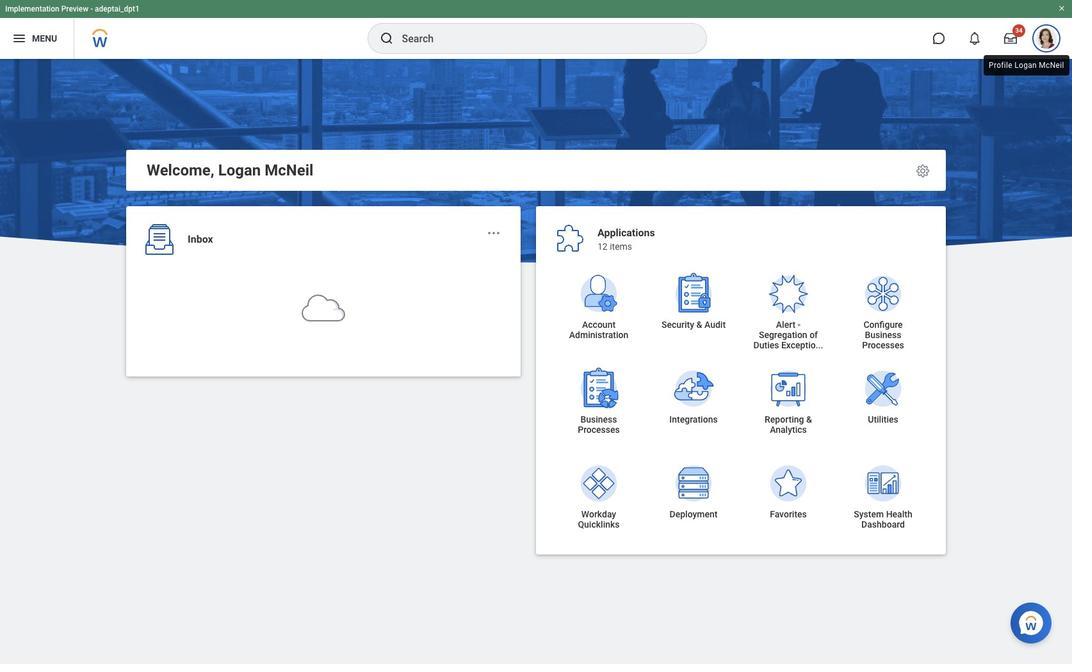 Task type: locate. For each thing, give the bounding box(es) containing it.
1 horizontal spatial processes
[[862, 340, 904, 350]]

0 horizontal spatial business
[[581, 414, 617, 425]]

0 horizontal spatial logan
[[218, 161, 261, 179]]

logan right welcome,
[[218, 161, 261, 179]]

dashboard
[[862, 519, 905, 530]]

0 vertical spatial mcneil
[[1039, 61, 1064, 70]]

logan inside "tooltip"
[[1015, 61, 1037, 70]]

preview
[[61, 4, 89, 13]]

system health dashboard
[[854, 509, 913, 530]]

reporting & analytics
[[765, 414, 812, 435]]

& left the audit
[[697, 320, 702, 330]]

-
[[90, 4, 93, 13], [798, 320, 801, 330]]

1 vertical spatial business
[[581, 414, 617, 425]]

&
[[697, 320, 702, 330], [806, 414, 812, 425]]

1 horizontal spatial logan
[[1015, 61, 1037, 70]]

business
[[865, 330, 902, 340], [581, 414, 617, 425]]

justify image
[[12, 31, 27, 46]]

logan
[[1015, 61, 1037, 70], [218, 161, 261, 179]]

0 horizontal spatial processes
[[578, 425, 620, 435]]

0 horizontal spatial &
[[697, 320, 702, 330]]

0 vertical spatial -
[[90, 4, 93, 13]]

account
[[582, 320, 616, 330]]

1 horizontal spatial &
[[806, 414, 812, 425]]

12
[[598, 242, 608, 252]]

1 vertical spatial &
[[806, 414, 812, 425]]

1 vertical spatial -
[[798, 320, 801, 330]]

security
[[662, 320, 694, 330]]

integrations link
[[646, 352, 741, 447]]

0 vertical spatial logan
[[1015, 61, 1037, 70]]

audit
[[705, 320, 726, 330]]

mcneil
[[1039, 61, 1064, 70], [265, 161, 313, 179]]

applications 12 items
[[598, 227, 655, 252]]

system
[[854, 509, 884, 519]]

1 horizontal spatial business
[[865, 330, 902, 340]]

related actions image
[[486, 225, 502, 241]]

- right the preview
[[90, 4, 93, 13]]

- inside menu banner
[[90, 4, 93, 13]]

inbox
[[188, 233, 213, 245]]

mcneil for welcome, logan mcneil
[[265, 161, 313, 179]]

configure business processes
[[862, 320, 904, 350]]

1 vertical spatial logan
[[218, 161, 261, 179]]

utilities link
[[836, 352, 931, 447]]

health
[[886, 509, 913, 519]]

of
[[810, 330, 818, 340]]

menu banner
[[0, 0, 1072, 59]]

- right alert
[[798, 320, 801, 330]]

0 vertical spatial business
[[865, 330, 902, 340]]

exceptio
[[781, 340, 816, 350]]

workday
[[581, 509, 616, 519]]

analytics
[[770, 425, 807, 435]]

mcneil inside profile logan mcneil "tooltip"
[[1039, 61, 1064, 70]]

applications
[[598, 227, 655, 239]]

0 horizontal spatial mcneil
[[265, 161, 313, 179]]

profile logan mcneil image
[[1036, 28, 1057, 51]]

0 vertical spatial processes
[[862, 340, 904, 350]]

search image
[[379, 31, 394, 46]]

1 horizontal spatial mcneil
[[1039, 61, 1064, 70]]

& right reporting
[[806, 414, 812, 425]]

security & audit
[[662, 320, 726, 330]]

1 vertical spatial mcneil
[[265, 161, 313, 179]]

& inside reporting & analytics
[[806, 414, 812, 425]]

configure applications image
[[915, 163, 931, 179]]

welcome, logan mcneil
[[147, 161, 313, 179]]

1 horizontal spatial -
[[798, 320, 801, 330]]

& for audit
[[697, 320, 702, 330]]

alert
[[776, 320, 796, 330]]

profile
[[989, 61, 1013, 70]]

processes
[[862, 340, 904, 350], [578, 425, 620, 435]]

0 vertical spatial &
[[697, 320, 702, 330]]

logan for welcome,
[[218, 161, 261, 179]]

business inside business processes
[[581, 414, 617, 425]]

adeptai_dpt1
[[95, 4, 140, 13]]

0 horizontal spatial -
[[90, 4, 93, 13]]

logan right the profile
[[1015, 61, 1037, 70]]



Task type: describe. For each thing, give the bounding box(es) containing it.
favorites link
[[741, 447, 836, 542]]

Search Workday  search field
[[402, 24, 680, 53]]

integrations
[[670, 414, 718, 425]]

configure
[[864, 320, 903, 330]]

menu
[[32, 33, 57, 43]]

- inside alert - segregation of duties exceptio ...
[[798, 320, 801, 330]]

implementation preview -   adeptai_dpt1
[[5, 4, 140, 13]]

inbox large image
[[1004, 32, 1017, 45]]

34
[[1015, 27, 1023, 34]]

utilities
[[868, 414, 899, 425]]

welcome,
[[147, 161, 214, 179]]

implementation
[[5, 4, 59, 13]]

profile logan mcneil
[[989, 61, 1064, 70]]

business processes
[[578, 414, 620, 435]]

deployment link
[[646, 447, 741, 542]]

duties
[[754, 340, 779, 350]]

logan for profile
[[1015, 61, 1037, 70]]

account administration
[[569, 320, 629, 340]]

1 vertical spatial processes
[[578, 425, 620, 435]]

quicklinks
[[578, 519, 620, 530]]

notifications large image
[[968, 32, 981, 45]]

...
[[816, 340, 823, 350]]

administration
[[569, 330, 629, 340]]

favorites
[[770, 509, 807, 519]]

close environment banner image
[[1058, 4, 1066, 12]]

reporting
[[765, 414, 804, 425]]

workday quicklinks
[[578, 509, 620, 530]]

items
[[610, 242, 632, 252]]

mcneil for profile logan mcneil
[[1039, 61, 1064, 70]]

menu button
[[0, 18, 74, 59]]

security & audit link
[[646, 257, 741, 352]]

business inside configure business processes
[[865, 330, 902, 340]]

34 button
[[997, 24, 1026, 53]]

deployment
[[670, 509, 718, 519]]

& for analytics
[[806, 414, 812, 425]]

profile logan mcneil tooltip
[[981, 53, 1072, 78]]

alert - segregation of duties exceptio ...
[[754, 320, 823, 350]]

segregation
[[759, 330, 807, 340]]



Task type: vqa. For each thing, say whether or not it's contained in the screenshot.
Submit BUTTON
no



